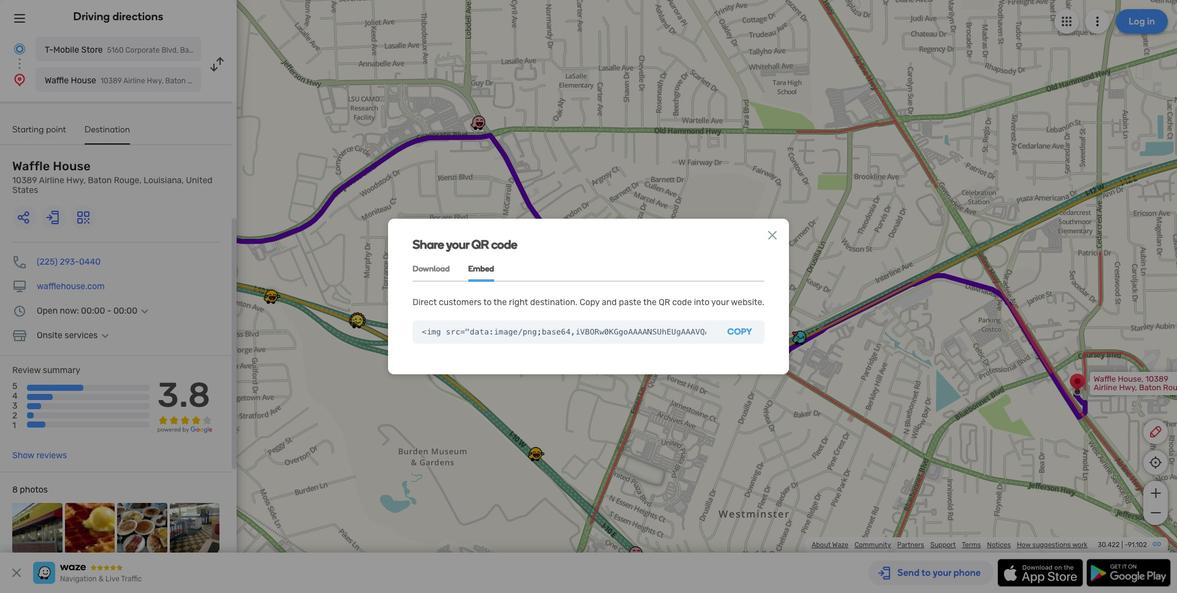 Task type: describe. For each thing, give the bounding box(es) containing it.
chevron down image
[[98, 331, 113, 341]]

now:
[[60, 306, 79, 317]]

waffle for waffle house, 10389 airline hwy, baton ro
[[1095, 375, 1117, 384]]

into
[[694, 297, 710, 308]]

waffle for waffle house
[[45, 75, 69, 86]]

call image
[[12, 255, 27, 270]]

community link
[[855, 542, 892, 550]]

store
[[81, 45, 103, 55]]

&
[[99, 575, 104, 584]]

louisiana,
[[144, 175, 184, 186]]

waffle house, 10389 airline hwy, baton ro
[[1095, 375, 1178, 401]]

website.
[[732, 297, 765, 308]]

onsite
[[37, 331, 62, 341]]

starting point
[[12, 125, 66, 135]]

chevron down image
[[137, 307, 152, 317]]

5160 for store
[[107, 46, 124, 55]]

destination.
[[531, 297, 578, 308]]

starting point button
[[12, 125, 66, 144]]

image 3 of waffle house, baton rouge image
[[117, 504, 167, 554]]

5
[[12, 382, 17, 392]]

8 photos
[[12, 485, 48, 496]]

copy inside "button"
[[728, 327, 753, 338]]

direct customers to the right destination. copy and paste the qr code into your website.
[[413, 297, 765, 308]]

2 00:00 from the left
[[113, 306, 137, 317]]

support
[[931, 542, 956, 550]]

review summary
[[12, 366, 80, 376]]

t-mobile store 5160 corporate blvd, baton rouge, united states
[[45, 45, 275, 55]]

baton inside t-mobile store, 5160 corporate blvd, baton rouge, united states
[[180, 234, 202, 244]]

1 horizontal spatial -
[[1125, 542, 1129, 550]]

united for waffle house
[[186, 175, 213, 186]]

to
[[484, 297, 492, 308]]

onsite services button
[[37, 331, 113, 341]]

corporate for store
[[125, 46, 160, 55]]

t- for store
[[45, 45, 53, 55]]

store image
[[12, 329, 27, 344]]

community
[[855, 542, 892, 550]]

image 1 of waffle house, baton rouge image
[[12, 504, 62, 554]]

1 vertical spatial qr
[[659, 297, 671, 308]]

0 vertical spatial your
[[447, 237, 469, 252]]

states for waffle house
[[12, 185, 38, 196]]

link image
[[1153, 540, 1163, 550]]

directions
[[113, 10, 163, 23]]

91.102
[[1129, 542, 1148, 550]]

work
[[1073, 542, 1088, 550]]

navigation
[[60, 575, 97, 584]]

terms link
[[963, 542, 982, 550]]

rouge, for store,
[[120, 243, 146, 252]]

live
[[106, 575, 120, 584]]

4
[[12, 392, 18, 402]]

download
[[413, 264, 450, 273]]

embed link
[[469, 257, 494, 282]]

1 vertical spatial code
[[673, 297, 692, 308]]

notices
[[988, 542, 1012, 550]]

(225)
[[37, 257, 58, 268]]

reviews
[[36, 451, 67, 461]]

baton inside t-mobile store 5160 corporate blvd, baton rouge, united states
[[180, 46, 201, 55]]

x image
[[9, 566, 24, 581]]

review
[[12, 366, 41, 376]]

(225) 293-0440 link
[[37, 257, 101, 268]]

zoom out image
[[1149, 506, 1164, 521]]

traffic
[[121, 575, 142, 584]]

house for waffle house 10389 airline hwy, baton rouge, louisiana, united states
[[53, 159, 91, 174]]

notices link
[[988, 542, 1012, 550]]

5 4 3 2 1
[[12, 382, 18, 432]]

united for t-mobile store
[[228, 46, 251, 55]]

embed
[[469, 264, 494, 273]]

right
[[509, 297, 528, 308]]

navigation & live traffic
[[60, 575, 142, 584]]

destination button
[[85, 125, 130, 145]]

partners link
[[898, 542, 925, 550]]

about waze link
[[812, 542, 849, 550]]

10389 for house,
[[1146, 375, 1169, 384]]

blvd, for store,
[[159, 234, 178, 244]]

photos
[[20, 485, 48, 496]]

direct
[[413, 297, 437, 308]]

about
[[812, 542, 831, 550]]

copy button
[[716, 321, 765, 344]]

corporate for store,
[[120, 234, 157, 244]]

download link
[[413, 257, 450, 282]]

3.8
[[157, 376, 211, 416]]

open
[[37, 306, 58, 317]]

0440
[[79, 257, 101, 268]]

show
[[12, 451, 34, 461]]

10389 for house
[[12, 175, 37, 186]]

x image
[[766, 228, 780, 243]]

about waze community partners support terms notices how suggestions work
[[812, 542, 1088, 550]]

wafflehouse.com
[[37, 282, 105, 292]]



Task type: vqa. For each thing, say whether or not it's contained in the screenshot.
call image
yes



Task type: locate. For each thing, give the bounding box(es) containing it.
and
[[602, 297, 617, 308]]

airline for house,
[[1095, 383, 1118, 393]]

blvd,
[[162, 46, 178, 55], [159, 234, 178, 244]]

2 the from the left
[[644, 297, 657, 308]]

copy
[[580, 297, 600, 308], [728, 327, 753, 338]]

2 vertical spatial states
[[175, 243, 199, 252]]

1
[[12, 421, 16, 432]]

waffle house 10389 airline hwy, baton rouge, louisiana, united states
[[12, 159, 213, 196]]

terms
[[963, 542, 982, 550]]

1 horizontal spatial united
[[186, 175, 213, 186]]

1 vertical spatial rouge,
[[114, 175, 142, 186]]

0 horizontal spatial -
[[107, 306, 111, 317]]

waffle inside waffle house, 10389 airline hwy, baton ro
[[1095, 375, 1117, 384]]

- right |
[[1125, 542, 1129, 550]]

2 horizontal spatial united
[[228, 46, 251, 55]]

your
[[447, 237, 469, 252], [712, 297, 730, 308]]

0 vertical spatial blvd,
[[162, 46, 178, 55]]

3
[[12, 401, 17, 412]]

1 00:00 from the left
[[81, 306, 105, 317]]

wafflehouse.com link
[[37, 282, 105, 292]]

0 vertical spatial mobile
[[53, 45, 79, 55]]

2 vertical spatial rouge,
[[120, 243, 146, 252]]

copy left and
[[580, 297, 600, 308]]

partners
[[898, 542, 925, 550]]

0 horizontal spatial t-
[[45, 45, 53, 55]]

summary
[[43, 366, 80, 376]]

zoom in image
[[1149, 487, 1164, 501]]

the right paste
[[644, 297, 657, 308]]

1 horizontal spatial qr
[[659, 297, 671, 308]]

blvd, down louisiana,
[[159, 234, 178, 244]]

5160 inside t-mobile store, 5160 corporate blvd, baton rouge, united states
[[178, 226, 196, 235]]

mobile left store
[[53, 45, 79, 55]]

states for t-mobile store
[[253, 46, 275, 55]]

store,
[[154, 226, 176, 235]]

code
[[492, 237, 518, 252], [673, 297, 692, 308]]

1 horizontal spatial 10389
[[1146, 375, 1169, 384]]

1 horizontal spatial mobile
[[128, 226, 152, 235]]

30.422 | -91.102
[[1099, 542, 1148, 550]]

blvd, inside t-mobile store 5160 corporate blvd, baton rouge, united states
[[162, 46, 178, 55]]

1 vertical spatial airline
[[1095, 383, 1118, 393]]

0 horizontal spatial copy
[[580, 297, 600, 308]]

10389 inside "waffle house 10389 airline hwy, baton rouge, louisiana, united states"
[[12, 175, 37, 186]]

5160 for store,
[[178, 226, 196, 235]]

open now: 00:00 - 00:00
[[37, 306, 137, 317]]

image 4 of waffle house, baton rouge image
[[170, 504, 220, 554]]

1 horizontal spatial 5160
[[178, 226, 196, 235]]

hwy, for house,
[[1120, 383, 1138, 393]]

0 vertical spatial t-
[[45, 45, 53, 55]]

waffle inside "waffle house 10389 airline hwy, baton rouge, louisiana, united states"
[[12, 159, 50, 174]]

qr right paste
[[659, 297, 671, 308]]

computer image
[[12, 280, 27, 294]]

2 vertical spatial waffle
[[1095, 375, 1117, 384]]

open now: 00:00 - 00:00 button
[[37, 306, 152, 317]]

blvd, down directions
[[162, 46, 178, 55]]

1 vertical spatial states
[[12, 185, 38, 196]]

paste
[[619, 297, 642, 308]]

mobile for store
[[53, 45, 79, 55]]

support link
[[931, 542, 956, 550]]

5160 right store,
[[178, 226, 196, 235]]

rouge,
[[203, 46, 226, 55], [114, 175, 142, 186], [120, 243, 146, 252]]

house down point
[[53, 159, 91, 174]]

rouge, inside "waffle house 10389 airline hwy, baton rouge, louisiana, united states"
[[114, 175, 142, 186]]

0 horizontal spatial united
[[148, 243, 173, 252]]

airline left house,
[[1095, 383, 1118, 393]]

corporate inside t-mobile store, 5160 corporate blvd, baton rouge, united states
[[120, 234, 157, 244]]

1 vertical spatial hwy,
[[1120, 383, 1138, 393]]

house inside button
[[71, 75, 96, 86]]

1 vertical spatial waffle
[[12, 159, 50, 174]]

how
[[1018, 542, 1032, 550]]

1 vertical spatial blvd,
[[159, 234, 178, 244]]

10389 right house,
[[1146, 375, 1169, 384]]

0 vertical spatial code
[[492, 237, 518, 252]]

waffle house button
[[36, 67, 201, 92]]

0 horizontal spatial 10389
[[12, 175, 37, 186]]

point
[[46, 125, 66, 135]]

0 vertical spatial airline
[[39, 175, 64, 186]]

None field
[[413, 321, 716, 344]]

1 horizontal spatial airline
[[1095, 383, 1118, 393]]

1 vertical spatial 10389
[[1146, 375, 1169, 384]]

waffle down starting point button
[[12, 159, 50, 174]]

1 horizontal spatial t-
[[120, 226, 128, 235]]

waffle house
[[45, 75, 96, 86]]

0 vertical spatial -
[[107, 306, 111, 317]]

waffle
[[45, 75, 69, 86], [12, 159, 50, 174], [1095, 375, 1117, 384]]

t-mobile store, 5160 corporate blvd, baton rouge, united states
[[120, 226, 202, 252]]

baton inside waffle house, 10389 airline hwy, baton ro
[[1140, 383, 1162, 393]]

house inside "waffle house 10389 airline hwy, baton rouge, louisiana, united states"
[[53, 159, 91, 174]]

0 vertical spatial hwy,
[[66, 175, 86, 186]]

hwy, inside "waffle house 10389 airline hwy, baton rouge, louisiana, united states"
[[66, 175, 86, 186]]

30.422
[[1099, 542, 1121, 550]]

-
[[107, 306, 111, 317], [1125, 542, 1129, 550]]

1 the from the left
[[494, 297, 507, 308]]

onsite services
[[37, 331, 98, 341]]

10389 down starting point button
[[12, 175, 37, 186]]

starting
[[12, 125, 44, 135]]

mobile for store,
[[128, 226, 152, 235]]

0 vertical spatial rouge,
[[203, 46, 226, 55]]

mobile inside t-mobile store, 5160 corporate blvd, baton rouge, united states
[[128, 226, 152, 235]]

hwy, for house
[[66, 175, 86, 186]]

waze
[[833, 542, 849, 550]]

rouge, for store
[[203, 46, 226, 55]]

1 vertical spatial house
[[53, 159, 91, 174]]

blvd, for store
[[162, 46, 178, 55]]

1 horizontal spatial copy
[[728, 327, 753, 338]]

0 vertical spatial corporate
[[125, 46, 160, 55]]

1 horizontal spatial states
[[175, 243, 199, 252]]

the right to
[[494, 297, 507, 308]]

0 horizontal spatial airline
[[39, 175, 64, 186]]

1 vertical spatial your
[[712, 297, 730, 308]]

mobile
[[53, 45, 79, 55], [128, 226, 152, 235]]

0 vertical spatial copy
[[580, 297, 600, 308]]

services
[[65, 331, 98, 341]]

house
[[71, 75, 96, 86], [53, 159, 91, 174]]

united
[[228, 46, 251, 55], [186, 175, 213, 186], [148, 243, 173, 252]]

baton
[[180, 46, 201, 55], [88, 175, 112, 186], [180, 234, 202, 244], [1140, 383, 1162, 393]]

0 vertical spatial waffle
[[45, 75, 69, 86]]

1 horizontal spatial the
[[644, 297, 657, 308]]

1 vertical spatial united
[[186, 175, 213, 186]]

t-
[[45, 45, 53, 55], [120, 226, 128, 235]]

1 vertical spatial mobile
[[128, 226, 152, 235]]

waffle left house,
[[1095, 375, 1117, 384]]

t- for store,
[[120, 226, 128, 235]]

your right share
[[447, 237, 469, 252]]

rouge, inside t-mobile store 5160 corporate blvd, baton rouge, united states
[[203, 46, 226, 55]]

0 vertical spatial united
[[228, 46, 251, 55]]

states inside "waffle house 10389 airline hwy, baton rouge, louisiana, united states"
[[12, 185, 38, 196]]

0 vertical spatial 5160
[[107, 46, 124, 55]]

united inside t-mobile store 5160 corporate blvd, baton rouge, united states
[[228, 46, 251, 55]]

corporate
[[125, 46, 160, 55], [120, 234, 157, 244]]

1 vertical spatial -
[[1125, 542, 1129, 550]]

suggestions
[[1033, 542, 1072, 550]]

5160 inside t-mobile store 5160 corporate blvd, baton rouge, united states
[[107, 46, 124, 55]]

share your qr code
[[413, 237, 518, 252]]

0 horizontal spatial the
[[494, 297, 507, 308]]

0 horizontal spatial 00:00
[[81, 306, 105, 317]]

customers
[[439, 297, 482, 308]]

t- inside t-mobile store, 5160 corporate blvd, baton rouge, united states
[[120, 226, 128, 235]]

the
[[494, 297, 507, 308], [644, 297, 657, 308]]

0 horizontal spatial qr
[[472, 237, 489, 252]]

states inside t-mobile store, 5160 corporate blvd, baton rouge, united states
[[175, 243, 199, 252]]

your right the into
[[712, 297, 730, 308]]

1 horizontal spatial hwy,
[[1120, 383, 1138, 393]]

1 vertical spatial t-
[[120, 226, 128, 235]]

pencil image
[[1149, 425, 1164, 440]]

image 2 of waffle house, baton rouge image
[[65, 504, 115, 554]]

states inside t-mobile store 5160 corporate blvd, baton rouge, united states
[[253, 46, 275, 55]]

t- right current location image at the left of page
[[45, 45, 53, 55]]

house down store
[[71, 75, 96, 86]]

share
[[413, 237, 444, 252]]

corporate inside t-mobile store 5160 corporate blvd, baton rouge, united states
[[125, 46, 160, 55]]

10389 inside waffle house, 10389 airline hwy, baton ro
[[1146, 375, 1169, 384]]

rouge, inside t-mobile store, 5160 corporate blvd, baton rouge, united states
[[120, 243, 146, 252]]

mobile left store,
[[128, 226, 152, 235]]

united inside t-mobile store, 5160 corporate blvd, baton rouge, united states
[[148, 243, 173, 252]]

destination
[[85, 125, 130, 135]]

baton inside "waffle house 10389 airline hwy, baton rouge, louisiana, united states"
[[88, 175, 112, 186]]

2 vertical spatial united
[[148, 243, 173, 252]]

house,
[[1119, 375, 1144, 384]]

waffle inside button
[[45, 75, 69, 86]]

driving
[[73, 10, 110, 23]]

8
[[12, 485, 18, 496]]

10389
[[12, 175, 37, 186], [1146, 375, 1169, 384]]

0 horizontal spatial states
[[12, 185, 38, 196]]

0 vertical spatial states
[[253, 46, 275, 55]]

current location image
[[12, 42, 27, 56]]

1 horizontal spatial code
[[673, 297, 692, 308]]

how suggestions work link
[[1018, 542, 1088, 550]]

blvd, inside t-mobile store, 5160 corporate blvd, baton rouge, united states
[[159, 234, 178, 244]]

airline for house
[[39, 175, 64, 186]]

00:00
[[81, 306, 105, 317], [113, 306, 137, 317]]

0 horizontal spatial hwy,
[[66, 175, 86, 186]]

0 horizontal spatial your
[[447, 237, 469, 252]]

1 vertical spatial copy
[[728, 327, 753, 338]]

show reviews
[[12, 451, 67, 461]]

airline inside "waffle house 10389 airline hwy, baton rouge, louisiana, united states"
[[39, 175, 64, 186]]

house for waffle house
[[71, 75, 96, 86]]

(225) 293-0440
[[37, 257, 101, 268]]

clock image
[[12, 304, 27, 319]]

1 vertical spatial 5160
[[178, 226, 196, 235]]

airline down starting point button
[[39, 175, 64, 186]]

qr up 'embed' on the left top
[[472, 237, 489, 252]]

code left the into
[[673, 297, 692, 308]]

|
[[1122, 542, 1124, 550]]

code up 'embed' on the left top
[[492, 237, 518, 252]]

0 horizontal spatial 5160
[[107, 46, 124, 55]]

waffle for waffle house 10389 airline hwy, baton rouge, louisiana, united states
[[12, 159, 50, 174]]

t- left store,
[[120, 226, 128, 235]]

waffle right location image
[[45, 75, 69, 86]]

1 vertical spatial corporate
[[120, 234, 157, 244]]

driving directions
[[73, 10, 163, 23]]

- up chevron down image
[[107, 306, 111, 317]]

0 vertical spatial 10389
[[12, 175, 37, 186]]

1 horizontal spatial your
[[712, 297, 730, 308]]

0 vertical spatial qr
[[472, 237, 489, 252]]

hwy, inside waffle house, 10389 airline hwy, baton ro
[[1120, 383, 1138, 393]]

0 horizontal spatial code
[[492, 237, 518, 252]]

1 horizontal spatial 00:00
[[113, 306, 137, 317]]

location image
[[12, 72, 27, 87]]

copy down website.
[[728, 327, 753, 338]]

united inside "waffle house 10389 airline hwy, baton rouge, louisiana, united states"
[[186, 175, 213, 186]]

qr
[[472, 237, 489, 252], [659, 297, 671, 308]]

293-
[[60, 257, 79, 268]]

airline inside waffle house, 10389 airline hwy, baton ro
[[1095, 383, 1118, 393]]

2
[[12, 411, 17, 422]]

0 horizontal spatial mobile
[[53, 45, 79, 55]]

5160 right store
[[107, 46, 124, 55]]

0 vertical spatial house
[[71, 75, 96, 86]]

2 horizontal spatial states
[[253, 46, 275, 55]]



